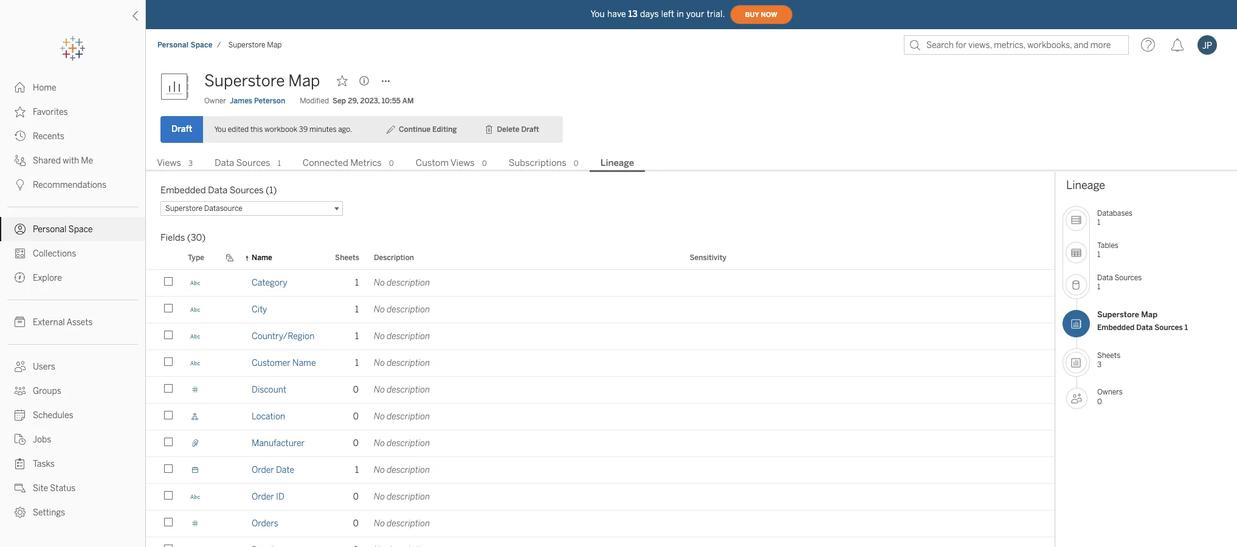 Task type: locate. For each thing, give the bounding box(es) containing it.
superstore map up james peterson link
[[204, 71, 320, 91]]

8 row from the top
[[146, 457, 1055, 484]]

by text only_f5he34f image inside users link
[[15, 361, 26, 372]]

description for manufacturer
[[387, 439, 430, 449]]

customer
[[252, 358, 291, 369]]

3 down draft
[[189, 159, 193, 168]]

no description for customer name
[[374, 358, 430, 369]]

customer name
[[252, 358, 316, 369]]

7 row from the top
[[146, 431, 1055, 457]]

embedded up superstore datasource
[[161, 185, 206, 196]]

discrete date field image
[[188, 465, 203, 476]]

tasks
[[33, 459, 55, 470]]

4 by text only_f5he34f image from the top
[[15, 410, 26, 421]]

superstore map
[[228, 41, 282, 49], [204, 71, 320, 91]]

1 vertical spatial continuous number field image
[[188, 519, 203, 529]]

by text only_f5he34f image inside "recents" link
[[15, 131, 26, 142]]

personal up 'collections'
[[33, 224, 67, 235]]

4 no description from the top
[[374, 358, 430, 369]]

edited
[[228, 125, 249, 134]]

9 no from the top
[[374, 492, 385, 502]]

0 horizontal spatial sheets
[[335, 254, 360, 262]]

superstore map inside main content
[[204, 71, 320, 91]]

by text only_f5he34f image left groups
[[15, 386, 26, 397]]

0 horizontal spatial personal space link
[[0, 217, 145, 242]]

0 horizontal spatial embedded
[[161, 185, 206, 196]]

1 horizontal spatial personal
[[158, 41, 189, 49]]

settings
[[33, 508, 65, 518]]

order id link
[[252, 484, 285, 510]]

9 row from the top
[[146, 484, 1055, 511]]

space for personal space /
[[191, 41, 213, 49]]

personal inside main navigation. press the up and down arrow keys to access links. element
[[33, 224, 67, 235]]

sheets left description
[[335, 254, 360, 262]]

3 right sheets image on the bottom of the page
[[1098, 361, 1102, 370]]

data sources image
[[1066, 274, 1088, 296]]

name right customer
[[293, 358, 316, 369]]

main navigation. press the up and down arrow keys to access links. element
[[0, 75, 145, 525]]

description for location
[[387, 412, 430, 422]]

assets
[[67, 318, 93, 328]]

personal space link left /
[[157, 40, 213, 50]]

by text only_f5he34f image inside the jobs link
[[15, 434, 26, 445]]

6 no from the top
[[374, 412, 385, 422]]

by text only_f5he34f image left external
[[15, 317, 26, 328]]

1 horizontal spatial sheets
[[1098, 352, 1121, 360]]

1 vertical spatial lineage
[[1067, 179, 1106, 192]]

description
[[387, 278, 430, 288], [387, 305, 430, 315], [387, 332, 430, 342], [387, 358, 430, 369], [387, 385, 430, 395], [387, 412, 430, 422], [387, 439, 430, 449], [387, 465, 430, 476], [387, 492, 430, 502], [387, 519, 430, 529]]

4 row from the top
[[146, 350, 1055, 377]]

1 vertical spatial order
[[252, 492, 274, 502]]

orders
[[252, 519, 278, 529]]

0 vertical spatial personal space link
[[157, 40, 213, 50]]

by text only_f5he34f image inside external assets link
[[15, 317, 26, 328]]

groups
[[33, 386, 61, 397]]

shared with me
[[33, 156, 93, 166]]

your
[[687, 9, 705, 19]]

databases
[[1098, 209, 1133, 218]]

row containing country/region
[[146, 324, 1055, 350]]

3 description from the top
[[387, 332, 430, 342]]

0 horizontal spatial name
[[252, 254, 272, 262]]

continuous number field image
[[188, 385, 203, 395], [188, 519, 203, 529]]

superstore map embedded data sources 1
[[1098, 310, 1189, 332]]

1 no from the top
[[374, 278, 385, 288]]

8 no description from the top
[[374, 465, 430, 476]]

by text only_f5he34f image for schedules
[[15, 410, 26, 421]]

0 vertical spatial 3
[[189, 159, 193, 168]]

by text only_f5he34f image inside settings link
[[15, 507, 26, 518]]

no description for order date
[[374, 465, 430, 476]]

by text only_f5he34f image left favorites on the left
[[15, 106, 26, 117]]

owner james peterson
[[204, 97, 285, 105]]

no for manufacturer
[[374, 439, 385, 449]]

by text only_f5he34f image left 'collections'
[[15, 248, 26, 259]]

tables
[[1098, 241, 1119, 250]]

0 vertical spatial continuous number field image
[[188, 385, 203, 395]]

shared
[[33, 156, 61, 166]]

by text only_f5he34f image left schedules
[[15, 410, 26, 421]]

1 horizontal spatial you
[[591, 9, 605, 19]]

name
[[252, 254, 272, 262], [293, 358, 316, 369]]

1 horizontal spatial space
[[191, 41, 213, 49]]

data inside superstore map embedded data sources 1
[[1137, 324, 1154, 332]]

row containing category
[[146, 270, 1055, 297]]

0 vertical spatial map
[[267, 41, 282, 49]]

2 vertical spatial map
[[1142, 310, 1158, 319]]

1 row from the top
[[146, 270, 1055, 297]]

you left edited
[[214, 125, 226, 134]]

1 by text only_f5he34f image from the top
[[15, 106, 26, 117]]

in
[[677, 9, 684, 19]]

by text only_f5he34f image inside collections link
[[15, 248, 26, 259]]

sheets image
[[1066, 352, 1088, 373]]

space left /
[[191, 41, 213, 49]]

no for location
[[374, 412, 385, 422]]

6 description from the top
[[387, 412, 430, 422]]

5 row from the top
[[146, 377, 1055, 404]]

space up collections link
[[68, 224, 93, 235]]

9 description from the top
[[387, 492, 430, 502]]

superstore inside dropdown button
[[165, 204, 203, 213]]

1 description from the top
[[387, 278, 430, 288]]

0
[[389, 159, 394, 168], [482, 159, 487, 168], [574, 159, 579, 168], [353, 385, 359, 395], [1098, 398, 1103, 406], [353, 412, 359, 422], [353, 439, 359, 449], [353, 492, 359, 502], [353, 519, 359, 529]]

superstore right the embedded data sources image
[[1098, 310, 1140, 319]]

3 by text only_f5he34f image from the top
[[15, 155, 26, 166]]

6 no description from the top
[[374, 412, 430, 422]]

by text only_f5he34f image for jobs
[[15, 434, 26, 445]]

site status
[[33, 484, 76, 494]]

by text only_f5he34f image
[[15, 82, 26, 93], [15, 224, 26, 235], [15, 248, 26, 259], [15, 410, 26, 421], [15, 434, 26, 445], [15, 483, 26, 494], [15, 507, 26, 518]]

no description for manufacturer
[[374, 439, 430, 449]]

0 vertical spatial sheets
[[335, 254, 360, 262]]

superstore
[[228, 41, 266, 49], [204, 71, 285, 91], [165, 204, 203, 213], [1098, 310, 1140, 319]]

personal space link up 'collections'
[[0, 217, 145, 242]]

1 horizontal spatial 3
[[1098, 361, 1102, 370]]

no for discount
[[374, 385, 385, 395]]

10 description from the top
[[387, 519, 430, 529]]

11 row from the top
[[146, 538, 1055, 547]]

continuous number field image up the 'hierarchy field' image
[[188, 385, 203, 395]]

grid containing category
[[146, 247, 1055, 547]]

0 horizontal spatial you
[[214, 125, 226, 134]]

0 horizontal spatial views
[[157, 158, 181, 168]]

1 horizontal spatial name
[[293, 358, 316, 369]]

1 continuous number field image from the top
[[188, 385, 203, 395]]

connected metrics
[[303, 158, 382, 168]]

schedules
[[33, 411, 73, 421]]

no description for order id
[[374, 492, 430, 502]]

no description
[[374, 278, 430, 288], [374, 305, 430, 315], [374, 332, 430, 342], [374, 358, 430, 369], [374, 385, 430, 395], [374, 412, 430, 422], [374, 439, 430, 449], [374, 465, 430, 476], [374, 492, 430, 502], [374, 519, 430, 529]]

with
[[63, 156, 79, 166]]

5 description from the top
[[387, 385, 430, 395]]

discount
[[252, 385, 287, 395]]

2 no from the top
[[374, 305, 385, 315]]

7 description from the top
[[387, 439, 430, 449]]

row group
[[146, 270, 1055, 547]]

discrete text field image for city
[[188, 305, 203, 315]]

superstore datasource
[[165, 204, 243, 213]]

4 no from the top
[[374, 358, 385, 369]]

recommendations link
[[0, 173, 145, 197]]

8 by text only_f5he34f image from the top
[[15, 386, 26, 397]]

by text only_f5he34f image inside shared with me link
[[15, 155, 26, 166]]

hierarchy field image
[[188, 412, 203, 422]]

1 by text only_f5he34f image from the top
[[15, 82, 26, 93]]

2 order from the top
[[252, 492, 274, 502]]

sheets inside "grid"
[[335, 254, 360, 262]]

5 by text only_f5he34f image from the top
[[15, 434, 26, 445]]

subscriptions
[[509, 158, 567, 168]]

7 no description from the top
[[374, 439, 430, 449]]

3 no description from the top
[[374, 332, 430, 342]]

manufacturer link
[[252, 431, 305, 457]]

7 by text only_f5he34f image from the top
[[15, 507, 26, 518]]

views
[[157, 158, 181, 168], [451, 158, 475, 168]]

2 discrete text field image from the top
[[188, 305, 203, 315]]

embedded data sources (1)
[[161, 185, 277, 196]]

by text only_f5he34f image left recommendations
[[15, 179, 26, 190]]

description for order date
[[387, 465, 430, 476]]

description for country/region
[[387, 332, 430, 342]]

7 by text only_f5he34f image from the top
[[15, 361, 26, 372]]

6 row from the top
[[146, 404, 1055, 431]]

by text only_f5he34f image left home
[[15, 82, 26, 93]]

buy now
[[746, 11, 778, 19]]

lineage inside sub-spaces 'tab list'
[[601, 158, 635, 168]]

by text only_f5he34f image inside recommendations link
[[15, 179, 26, 190]]

by text only_f5he34f image
[[15, 106, 26, 117], [15, 131, 26, 142], [15, 155, 26, 166], [15, 179, 26, 190], [15, 273, 26, 283], [15, 317, 26, 328], [15, 361, 26, 372], [15, 386, 26, 397], [15, 459, 26, 470]]

views down draft
[[157, 158, 181, 168]]

by text only_f5he34f image inside home link
[[15, 82, 26, 93]]

group field image
[[188, 439, 203, 449]]

8 no from the top
[[374, 465, 385, 476]]

personal space link
[[157, 40, 213, 50], [0, 217, 145, 242]]

by text only_f5he34f image inside "favorites" link
[[15, 106, 26, 117]]

sources inside sub-spaces 'tab list'
[[236, 158, 270, 168]]

personal up 'workbook' image
[[158, 41, 189, 49]]

row group inside superstore map main content
[[146, 270, 1055, 547]]

/
[[217, 41, 221, 49]]

you for you edited this workbook 39 minutes ago.
[[214, 125, 226, 134]]

you left have
[[591, 9, 605, 19]]

2 row from the top
[[146, 297, 1055, 324]]

by text only_f5he34f image inside groups link
[[15, 386, 26, 397]]

discrete text field image
[[188, 278, 203, 288], [188, 305, 203, 315], [188, 332, 203, 342], [188, 358, 203, 369]]

name up category link
[[252, 254, 272, 262]]

2 by text only_f5he34f image from the top
[[15, 224, 26, 235]]

3 row from the top
[[146, 324, 1055, 350]]

by text only_f5he34f image for personal space
[[15, 224, 26, 235]]

1 vertical spatial you
[[214, 125, 226, 134]]

continuous number field image down discrete text field icon
[[188, 519, 203, 529]]

1 discrete text field image from the top
[[188, 278, 203, 288]]

by text only_f5he34f image left settings
[[15, 507, 26, 518]]

5 no from the top
[[374, 385, 385, 395]]

1 vertical spatial 3
[[1098, 361, 1102, 370]]

jobs
[[33, 435, 51, 445]]

databases image
[[1066, 210, 1088, 231]]

1 order from the top
[[252, 465, 274, 476]]

by text only_f5he34f image left users
[[15, 361, 26, 372]]

0 vertical spatial space
[[191, 41, 213, 49]]

recents link
[[0, 124, 145, 148]]

row
[[146, 270, 1055, 297], [146, 297, 1055, 324], [146, 324, 1055, 350], [146, 350, 1055, 377], [146, 377, 1055, 404], [146, 404, 1055, 431], [146, 431, 1055, 457], [146, 457, 1055, 484], [146, 484, 1055, 511], [146, 511, 1055, 538], [146, 538, 1055, 547]]

space inside main navigation. press the up and down arrow keys to access links. element
[[68, 224, 93, 235]]

country/region
[[252, 332, 315, 342]]

4 description from the top
[[387, 358, 430, 369]]

column header
[[153, 247, 181, 269]]

4 discrete text field image from the top
[[188, 358, 203, 369]]

you inside superstore map main content
[[214, 125, 226, 134]]

trial.
[[707, 9, 726, 19]]

1 vertical spatial name
[[293, 358, 316, 369]]

description for order id
[[387, 492, 430, 502]]

0 horizontal spatial space
[[68, 224, 93, 235]]

6 by text only_f5he34f image from the top
[[15, 317, 26, 328]]

now
[[761, 11, 778, 19]]

by text only_f5he34f image left explore
[[15, 273, 26, 283]]

grid
[[146, 247, 1055, 547]]

0 vertical spatial personal
[[158, 41, 189, 49]]

order left the "date"
[[252, 465, 274, 476]]

8 description from the top
[[387, 465, 430, 476]]

users link
[[0, 355, 145, 379]]

1 vertical spatial personal space link
[[0, 217, 145, 242]]

map inside superstore map embedded data sources 1
[[1142, 310, 1158, 319]]

by text only_f5he34f image left recents
[[15, 131, 26, 142]]

1 vertical spatial sheets
[[1098, 352, 1121, 360]]

modified sep 29, 2023, 10:55 am
[[300, 97, 414, 105]]

1 inside sub-spaces 'tab list'
[[278, 159, 281, 168]]

superstore map right /
[[228, 41, 282, 49]]

5 by text only_f5he34f image from the top
[[15, 273, 26, 283]]

personal
[[158, 41, 189, 49], [33, 224, 67, 235]]

by text only_f5he34f image left tasks
[[15, 459, 26, 470]]

1 horizontal spatial embedded
[[1098, 324, 1135, 332]]

james peterson link
[[230, 96, 285, 106]]

order date link
[[252, 457, 294, 484]]

superstore map element
[[225, 41, 286, 49]]

9 no description from the top
[[374, 492, 430, 502]]

10 no description from the top
[[374, 519, 430, 529]]

1 horizontal spatial map
[[288, 71, 320, 91]]

6 by text only_f5he34f image from the top
[[15, 483, 26, 494]]

2 by text only_f5he34f image from the top
[[15, 131, 26, 142]]

collections link
[[0, 242, 145, 266]]

no description for discount
[[374, 385, 430, 395]]

2 continuous number field image from the top
[[188, 519, 203, 529]]

9 by text only_f5he34f image from the top
[[15, 459, 26, 470]]

2 description from the top
[[387, 305, 430, 315]]

0 vertical spatial order
[[252, 465, 274, 476]]

1 horizontal spatial views
[[451, 158, 475, 168]]

by text only_f5he34f image for site status
[[15, 483, 26, 494]]

no description for country/region
[[374, 332, 430, 342]]

0 vertical spatial name
[[252, 254, 272, 262]]

lineage
[[601, 158, 635, 168], [1067, 179, 1106, 192]]

superstore inside superstore map embedded data sources 1
[[1098, 310, 1140, 319]]

days
[[641, 9, 659, 19]]

row containing order date
[[146, 457, 1055, 484]]

by text only_f5he34f image for external assets
[[15, 317, 26, 328]]

1 views from the left
[[157, 158, 181, 168]]

1 no description from the top
[[374, 278, 430, 288]]

2 no description from the top
[[374, 305, 430, 315]]

site
[[33, 484, 48, 494]]

views right 'custom'
[[451, 158, 475, 168]]

by text only_f5he34f image left shared
[[15, 155, 26, 166]]

no for city
[[374, 305, 385, 315]]

recents
[[33, 131, 64, 142]]

1 vertical spatial map
[[288, 71, 320, 91]]

by text only_f5he34f image left site
[[15, 483, 26, 494]]

3 by text only_f5he34f image from the top
[[15, 248, 26, 259]]

by text only_f5he34f image for favorites
[[15, 106, 26, 117]]

0 vertical spatial embedded
[[161, 185, 206, 196]]

2 horizontal spatial map
[[1142, 310, 1158, 319]]

by text only_f5he34f image inside the explore link
[[15, 273, 26, 283]]

0 horizontal spatial lineage
[[601, 158, 635, 168]]

by text only_f5he34f image left personal space
[[15, 224, 26, 235]]

embedded up sheets 3
[[1098, 324, 1135, 332]]

by text only_f5he34f image inside schedules link
[[15, 410, 26, 421]]

sheets right sheets image on the bottom of the page
[[1098, 352, 1121, 360]]

james
[[230, 97, 252, 105]]

3 discrete text field image from the top
[[188, 332, 203, 342]]

workbook image
[[161, 69, 197, 105]]

data sources
[[215, 158, 270, 168]]

have
[[608, 9, 626, 19]]

users
[[33, 362, 55, 372]]

sources
[[236, 158, 270, 168], [230, 185, 264, 196], [1115, 274, 1143, 282], [1155, 324, 1184, 332]]

no for orders
[[374, 519, 385, 529]]

grid inside superstore map main content
[[146, 247, 1055, 547]]

row group containing category
[[146, 270, 1055, 547]]

no
[[374, 278, 385, 288], [374, 305, 385, 315], [374, 332, 385, 342], [374, 358, 385, 369], [374, 385, 385, 395], [374, 412, 385, 422], [374, 439, 385, 449], [374, 465, 385, 476], [374, 492, 385, 502], [374, 519, 385, 529]]

by text only_f5he34f image inside site status "link"
[[15, 483, 26, 494]]

1 vertical spatial space
[[68, 224, 93, 235]]

7 no from the top
[[374, 439, 385, 449]]

1 vertical spatial embedded
[[1098, 324, 1135, 332]]

1 vertical spatial personal
[[33, 224, 67, 235]]

no for order id
[[374, 492, 385, 502]]

home link
[[0, 75, 145, 100]]

5 no description from the top
[[374, 385, 430, 395]]

0 vertical spatial lineage
[[601, 158, 635, 168]]

continuous number field image for discount
[[188, 385, 203, 395]]

personal space
[[33, 224, 93, 235]]

0 horizontal spatial personal
[[33, 224, 67, 235]]

0 horizontal spatial 3
[[189, 159, 193, 168]]

by text only_f5he34f image for settings
[[15, 507, 26, 518]]

10 no from the top
[[374, 519, 385, 529]]

shared with me link
[[0, 148, 145, 173]]

order left 'id'
[[252, 492, 274, 502]]

0 vertical spatial you
[[591, 9, 605, 19]]

4 by text only_f5he34f image from the top
[[15, 179, 26, 190]]

1 vertical spatial superstore map
[[204, 71, 320, 91]]

by text only_f5he34f image inside tasks link
[[15, 459, 26, 470]]

superstore up fields (30)
[[165, 204, 203, 213]]

category link
[[252, 270, 288, 296]]

peterson
[[254, 97, 285, 105]]

1 horizontal spatial personal space link
[[157, 40, 213, 50]]

no for category
[[374, 278, 385, 288]]

superstore right /
[[228, 41, 266, 49]]

10 row from the top
[[146, 511, 1055, 538]]

by text only_f5he34f image left jobs
[[15, 434, 26, 445]]

3 no from the top
[[374, 332, 385, 342]]

city link
[[252, 297, 267, 323]]



Task type: vqa. For each thing, say whether or not it's contained in the screenshot.


Task type: describe. For each thing, give the bounding box(es) containing it.
order for order id
[[252, 492, 274, 502]]

row containing discount
[[146, 377, 1055, 404]]

navigation panel element
[[0, 36, 145, 525]]

by text only_f5he34f image for explore
[[15, 273, 26, 283]]

0 horizontal spatial map
[[267, 41, 282, 49]]

favorites link
[[0, 100, 145, 124]]

2023,
[[360, 97, 380, 105]]

(1)
[[266, 185, 277, 196]]

no description for location
[[374, 412, 430, 422]]

no description for orders
[[374, 519, 430, 529]]

order for order date
[[252, 465, 274, 476]]

personal space /
[[158, 41, 221, 49]]

jobs link
[[0, 428, 145, 452]]

description for city
[[387, 305, 430, 315]]

favorites
[[33, 107, 68, 117]]

by text only_f5he34f image for shared with me
[[15, 155, 26, 166]]

metrics
[[351, 158, 382, 168]]

buy now button
[[730, 5, 793, 24]]

id
[[276, 492, 285, 502]]

continuous number field image for orders
[[188, 519, 203, 529]]

manufacturer
[[252, 439, 305, 449]]

sub-spaces tab list
[[146, 156, 1238, 172]]

category
[[252, 278, 288, 288]]

data inside sub-spaces 'tab list'
[[215, 158, 234, 168]]

by text only_f5he34f image for recommendations
[[15, 179, 26, 190]]

tables image
[[1066, 242, 1088, 263]]

workbook
[[265, 125, 298, 134]]

row containing orders
[[146, 511, 1055, 538]]

left
[[662, 9, 675, 19]]

row containing order id
[[146, 484, 1055, 511]]

site status link
[[0, 476, 145, 501]]

discrete text field image
[[188, 492, 203, 502]]

sheets 3
[[1098, 352, 1121, 370]]

name inside row
[[293, 358, 316, 369]]

collections
[[33, 249, 76, 259]]

orders link
[[252, 511, 278, 537]]

personal for personal space /
[[158, 41, 189, 49]]

customer name link
[[252, 350, 316, 377]]

owners image
[[1067, 388, 1088, 409]]

tasks link
[[0, 452, 145, 476]]

by text only_f5he34f image for home
[[15, 82, 26, 93]]

0 vertical spatial superstore map
[[228, 41, 282, 49]]

by text only_f5he34f image for recents
[[15, 131, 26, 142]]

ago.
[[338, 125, 352, 134]]

external assets link
[[0, 310, 145, 335]]

schedules link
[[0, 403, 145, 428]]

3 inside sub-spaces 'tab list'
[[189, 159, 193, 168]]

discount link
[[252, 377, 287, 403]]

minutes
[[310, 125, 337, 134]]

you edited this workbook 39 minutes ago.
[[214, 125, 352, 134]]

no description for city
[[374, 305, 430, 315]]

city
[[252, 305, 267, 315]]

discrete text field image for category
[[188, 278, 203, 288]]

databases 1 tables 1 data sources 1
[[1098, 209, 1143, 292]]

owner
[[204, 97, 226, 105]]

you have 13 days left in your trial.
[[591, 9, 726, 19]]

sep
[[333, 97, 346, 105]]

no for country/region
[[374, 332, 385, 342]]

explore link
[[0, 266, 145, 290]]

order date
[[252, 465, 294, 476]]

order id
[[252, 492, 285, 502]]

no for order date
[[374, 465, 385, 476]]

owners 0
[[1098, 388, 1124, 406]]

groups link
[[0, 379, 145, 403]]

1 inside superstore map embedded data sources 1
[[1185, 324, 1189, 332]]

row containing customer name
[[146, 350, 1055, 377]]

status
[[50, 484, 76, 494]]

explore
[[33, 273, 62, 283]]

superstore up owner james peterson
[[204, 71, 285, 91]]

by text only_f5he34f image for collections
[[15, 248, 26, 259]]

me
[[81, 156, 93, 166]]

embedded inside superstore map embedded data sources 1
[[1098, 324, 1135, 332]]

row containing manufacturer
[[146, 431, 1055, 457]]

sources inside databases 1 tables 1 data sources 1
[[1115, 274, 1143, 282]]

by text only_f5he34f image for groups
[[15, 386, 26, 397]]

settings link
[[0, 501, 145, 525]]

discrete text field image for country/region
[[188, 332, 203, 342]]

superstore map main content
[[146, 61, 1238, 547]]

location
[[252, 412, 285, 422]]

row containing location
[[146, 404, 1055, 431]]

by text only_f5he34f image for users
[[15, 361, 26, 372]]

home
[[33, 83, 56, 93]]

description
[[374, 254, 414, 262]]

description for category
[[387, 278, 430, 288]]

personal for personal space
[[33, 224, 67, 235]]

29,
[[348, 97, 359, 105]]

owners
[[1098, 388, 1124, 397]]

by text only_f5he34f image for tasks
[[15, 459, 26, 470]]

this
[[251, 125, 263, 134]]

external
[[33, 318, 65, 328]]

space for personal space
[[68, 224, 93, 235]]

sensitivity
[[690, 254, 727, 262]]

1 horizontal spatial lineage
[[1067, 179, 1106, 192]]

description for customer name
[[387, 358, 430, 369]]

embedded data sources image
[[1063, 310, 1091, 338]]

draft
[[172, 124, 192, 134]]

3 inside sheets 3
[[1098, 361, 1102, 370]]

external assets
[[33, 318, 93, 328]]

custom
[[416, 158, 449, 168]]

39
[[299, 125, 308, 134]]

custom views
[[416, 158, 475, 168]]

13
[[629, 9, 638, 19]]

date
[[276, 465, 294, 476]]

row containing city
[[146, 297, 1055, 324]]

column header inside "grid"
[[153, 247, 181, 269]]

discrete text field image for customer name
[[188, 358, 203, 369]]

am
[[403, 97, 414, 105]]

2 views from the left
[[451, 158, 475, 168]]

type
[[188, 254, 204, 262]]

data inside databases 1 tables 1 data sources 1
[[1098, 274, 1114, 282]]

Search for views, metrics, workbooks, and more text field
[[905, 35, 1130, 55]]

you for you have 13 days left in your trial.
[[591, 9, 605, 19]]

(30)
[[187, 232, 206, 243]]

sheets for sheets 3
[[1098, 352, 1121, 360]]

no for customer name
[[374, 358, 385, 369]]

no description for category
[[374, 278, 430, 288]]

fields
[[161, 232, 185, 243]]

0 inside owners 0
[[1098, 398, 1103, 406]]

10:55
[[382, 97, 401, 105]]

datasource
[[204, 204, 243, 213]]

sources inside superstore map embedded data sources 1
[[1155, 324, 1184, 332]]

sheets for sheets
[[335, 254, 360, 262]]

connected
[[303, 158, 348, 168]]

country/region link
[[252, 324, 315, 350]]

description for orders
[[387, 519, 430, 529]]

description for discount
[[387, 385, 430, 395]]

fields (30)
[[161, 232, 206, 243]]

modified
[[300, 97, 329, 105]]



